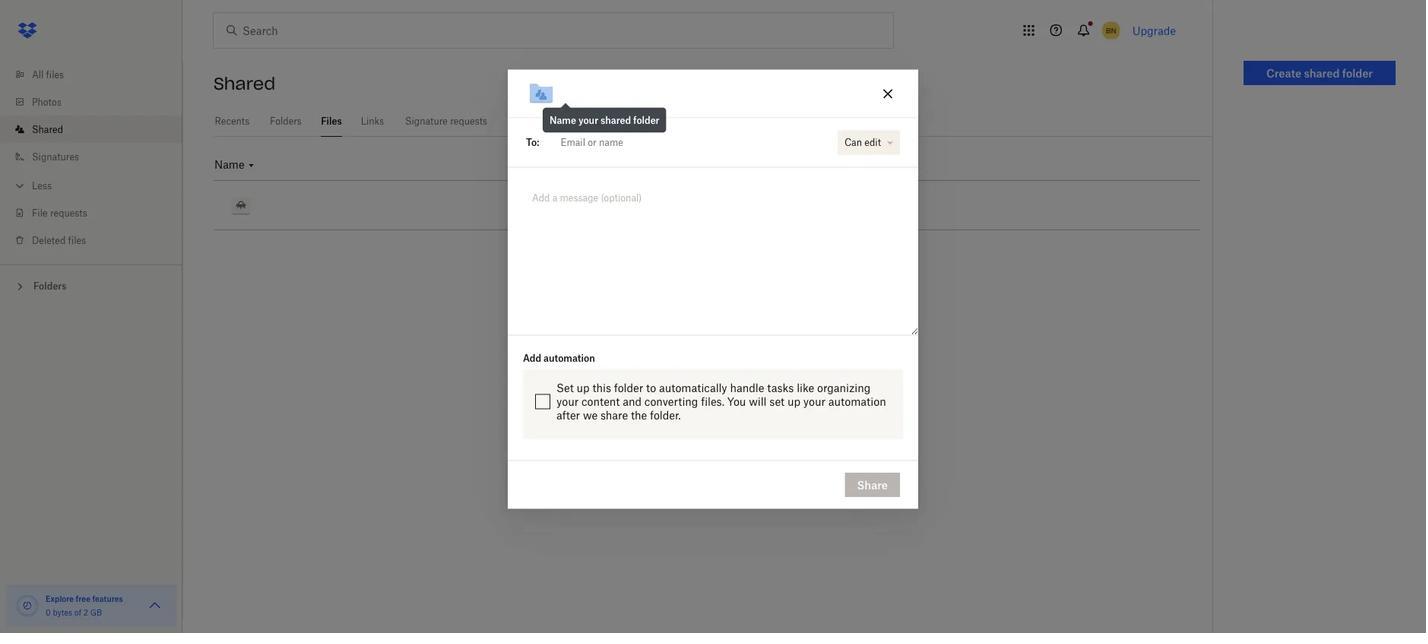 Task type: locate. For each thing, give the bounding box(es) containing it.
your right name
[[578, 114, 598, 126]]

1 horizontal spatial shared
[[1304, 67, 1340, 79]]

features
[[92, 594, 123, 604]]

files for all files
[[46, 69, 64, 80]]

all files link
[[12, 61, 182, 88]]

1 vertical spatial shared
[[601, 114, 631, 126]]

share button
[[845, 473, 900, 497]]

tasks
[[767, 381, 794, 394]]

requests for file requests
[[50, 207, 87, 219]]

explore
[[46, 594, 74, 604]]

shared inside "link"
[[32, 124, 63, 135]]

files right all
[[46, 69, 64, 80]]

shared up recents "link"
[[214, 73, 276, 94]]

links
[[361, 116, 384, 127]]

shared right create
[[1304, 67, 1340, 79]]

name your shared folder
[[550, 114, 660, 126]]

add automation
[[523, 353, 595, 364]]

0 vertical spatial shared
[[214, 73, 276, 94]]

edit
[[865, 137, 881, 148]]

files
[[321, 116, 342, 127]]

your
[[578, 114, 598, 126], [556, 395, 579, 408], [803, 395, 826, 408]]

can edit
[[845, 137, 881, 148]]

0 horizontal spatial folders
[[33, 281, 67, 292]]

set
[[556, 381, 574, 394]]

requests inside "signature requests" link
[[450, 116, 487, 127]]

tab list
[[214, 106, 1213, 137]]

1 horizontal spatial folders
[[270, 116, 302, 127]]

shared
[[214, 73, 276, 94], [32, 124, 63, 135]]

1 vertical spatial automation
[[828, 395, 886, 408]]

0 vertical spatial folders
[[270, 116, 302, 127]]

upgrade
[[1132, 24, 1176, 37]]

less image
[[12, 178, 27, 193]]

up
[[577, 381, 590, 394], [788, 395, 801, 408]]

signature
[[405, 116, 448, 127]]

this
[[593, 381, 611, 394]]

1 vertical spatial requests
[[50, 207, 87, 219]]

0
[[46, 608, 51, 617]]

sharing modal dialog
[[508, 69, 918, 630]]

shared
[[1304, 67, 1340, 79], [601, 114, 631, 126]]

organizing
[[817, 381, 871, 394]]

automation
[[544, 353, 595, 364], [828, 395, 886, 408]]

free
[[76, 594, 90, 604]]

files link
[[321, 106, 342, 135]]

1 vertical spatial folders
[[33, 281, 67, 292]]

0 horizontal spatial requests
[[50, 207, 87, 219]]

folder inside set up this folder to automatically handle tasks like organizing your content and converting files. you will set up your automation after we share the folder.
[[614, 381, 643, 394]]

folders inside button
[[33, 281, 67, 292]]

0 vertical spatial shared
[[1304, 67, 1340, 79]]

name
[[550, 114, 576, 126]]

file
[[32, 207, 48, 219]]

shared right name
[[601, 114, 631, 126]]

files right deleted
[[68, 235, 86, 246]]

0 vertical spatial requests
[[450, 116, 487, 127]]

0 vertical spatial folder
[[1342, 67, 1373, 79]]

folders left files
[[270, 116, 302, 127]]

folders down deleted
[[33, 281, 67, 292]]

after
[[556, 409, 580, 422]]

of
[[74, 608, 81, 617]]

0 vertical spatial files
[[46, 69, 64, 80]]

folders inside tab list
[[270, 116, 302, 127]]

folders
[[270, 116, 302, 127], [33, 281, 67, 292]]

folders link
[[269, 106, 303, 135]]

set up this folder to automatically handle tasks like organizing your content and converting files. you will set up your automation after we share the folder.
[[556, 381, 886, 422]]

1 vertical spatial files
[[68, 235, 86, 246]]

0 horizontal spatial up
[[577, 381, 590, 394]]

up right set
[[577, 381, 590, 394]]

2 vertical spatial folder
[[614, 381, 643, 394]]

up right the set at the right bottom of page
[[788, 395, 801, 408]]

requests for signature requests
[[450, 116, 487, 127]]

folder.
[[650, 409, 681, 422]]

folder
[[1342, 67, 1373, 79], [633, 114, 660, 126], [614, 381, 643, 394]]

1 vertical spatial up
[[788, 395, 801, 408]]

recents
[[215, 116, 249, 127]]

signature requests
[[405, 116, 487, 127]]

folder for name your shared folder
[[633, 114, 660, 126]]

1 horizontal spatial requests
[[450, 116, 487, 127]]

dropbox image
[[12, 15, 43, 46]]

1 horizontal spatial shared
[[214, 73, 276, 94]]

can
[[845, 137, 862, 148]]

shared down photos
[[32, 124, 63, 135]]

to:
[[526, 137, 539, 148]]

file requests
[[32, 207, 87, 219]]

0 horizontal spatial shared
[[32, 124, 63, 135]]

list containing all files
[[0, 52, 182, 265]]

we
[[583, 409, 598, 422]]

files
[[46, 69, 64, 80], [68, 235, 86, 246]]

create
[[1266, 67, 1302, 79]]

recents link
[[214, 106, 251, 135]]

list
[[0, 52, 182, 265]]

automation down organizing
[[828, 395, 886, 408]]

folder right create
[[1342, 67, 1373, 79]]

1 horizontal spatial automation
[[828, 395, 886, 408]]

0 horizontal spatial shared
[[601, 114, 631, 126]]

signatures link
[[12, 143, 182, 170]]

shared link
[[12, 116, 182, 143]]

folder up and at the left of the page
[[614, 381, 643, 394]]

folder inside button
[[1342, 67, 1373, 79]]

automation up set
[[544, 353, 595, 364]]

requests right file
[[50, 207, 87, 219]]

0 horizontal spatial files
[[46, 69, 64, 80]]

1 horizontal spatial files
[[68, 235, 86, 246]]

signature requests link
[[403, 106, 490, 135]]

folder up contact name field
[[633, 114, 660, 126]]

set
[[770, 395, 785, 408]]

None field
[[539, 127, 834, 158]]

less
[[32, 180, 52, 191]]

1 vertical spatial folder
[[633, 114, 660, 126]]

1 vertical spatial shared
[[32, 124, 63, 135]]

and
[[623, 395, 642, 408]]

Add a message (optional) text field
[[526, 186, 900, 221]]

requests right "signature"
[[450, 116, 487, 127]]

photos link
[[12, 88, 182, 116]]

requests
[[450, 116, 487, 127], [50, 207, 87, 219]]

0 vertical spatial automation
[[544, 353, 595, 364]]

requests inside file requests link
[[50, 207, 87, 219]]



Task type: describe. For each thing, give the bounding box(es) containing it.
all files
[[32, 69, 64, 80]]

upgrade link
[[1132, 24, 1176, 37]]

can edit button
[[838, 130, 900, 155]]

folders button
[[0, 274, 182, 297]]

shared list item
[[0, 116, 182, 143]]

tab list containing recents
[[214, 106, 1213, 137]]

2
[[83, 608, 88, 617]]

signatures
[[32, 151, 79, 162]]

your up after
[[556, 395, 579, 408]]

your down like
[[803, 395, 826, 408]]

files.
[[701, 395, 725, 408]]

file requests link
[[12, 199, 182, 227]]

bytes
[[53, 608, 72, 617]]

quota usage element
[[15, 594, 40, 618]]

will
[[749, 395, 767, 408]]

Name your shared folder text field
[[574, 85, 867, 102]]

0 horizontal spatial automation
[[544, 353, 595, 364]]

automatically
[[659, 381, 727, 394]]

deleted
[[32, 235, 66, 246]]

links link
[[360, 106, 385, 135]]

files for deleted files
[[68, 235, 86, 246]]

you
[[727, 395, 746, 408]]

handle
[[730, 381, 764, 394]]

shared inside sharing modal dialog
[[601, 114, 631, 126]]

share
[[857, 478, 888, 491]]

1 horizontal spatial up
[[788, 395, 801, 408]]

gb
[[90, 608, 102, 617]]

content
[[582, 395, 620, 408]]

0 vertical spatial up
[[577, 381, 590, 394]]

deleted files link
[[12, 227, 182, 254]]

create shared folder
[[1266, 67, 1373, 79]]

to
[[646, 381, 656, 394]]

shared inside button
[[1304, 67, 1340, 79]]

photos
[[32, 96, 62, 108]]

deleted files
[[32, 235, 86, 246]]

automation inside set up this folder to automatically handle tasks like organizing your content and converting files. you will set up your automation after we share the folder.
[[828, 395, 886, 408]]

converting
[[645, 395, 698, 408]]

Contact name field
[[555, 130, 831, 155]]

folder for set up this folder to automatically handle tasks like organizing your content and converting files. you will set up your automation after we share the folder.
[[614, 381, 643, 394]]

add
[[523, 353, 541, 364]]

the
[[631, 409, 647, 422]]

create shared folder button
[[1244, 61, 1396, 85]]

like
[[797, 381, 814, 394]]

all
[[32, 69, 44, 80]]

share
[[601, 409, 628, 422]]

explore free features 0 bytes of 2 gb
[[46, 594, 123, 617]]



Task type: vqa. For each thing, say whether or not it's contained in the screenshot.
All files link on the left top of the page
yes



